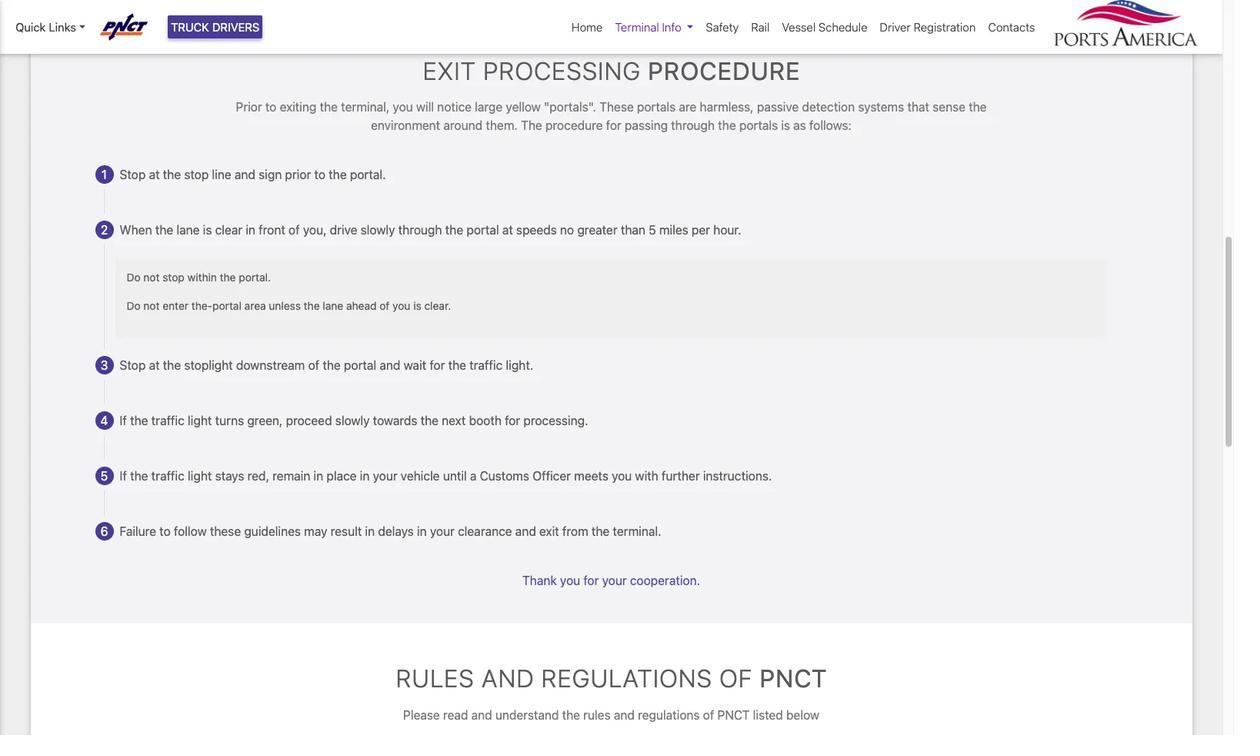 Task type: locate. For each thing, give the bounding box(es) containing it.
1 vertical spatial through
[[398, 223, 442, 237]]

0 horizontal spatial through
[[398, 223, 442, 237]]

1 vertical spatial regulations
[[638, 708, 700, 722]]

1 vertical spatial do
[[127, 300, 141, 313]]

your left cooperation.
[[602, 574, 627, 588]]

the
[[320, 100, 338, 114], [969, 100, 987, 114], [718, 119, 736, 133], [163, 168, 181, 182], [329, 168, 347, 182], [155, 223, 173, 237], [445, 223, 463, 237], [220, 271, 236, 284], [304, 300, 320, 313], [163, 359, 181, 373], [323, 359, 341, 373], [448, 359, 466, 373], [130, 414, 148, 428], [421, 414, 439, 428], [130, 470, 148, 483], [592, 525, 610, 539], [562, 708, 580, 722]]

1 vertical spatial your
[[430, 525, 455, 539]]

in
[[246, 223, 255, 237], [314, 470, 323, 483], [360, 470, 370, 483], [365, 525, 375, 539], [417, 525, 427, 539]]

2 not from the top
[[143, 300, 160, 313]]

not for stop
[[143, 271, 160, 284]]

slowly left towards
[[335, 414, 370, 428]]

booth
[[469, 414, 502, 428]]

3
[[101, 359, 108, 373]]

terminal info link
[[609, 12, 700, 42]]

2 vertical spatial your
[[602, 574, 627, 588]]

and right line
[[235, 168, 255, 182]]

0 horizontal spatial to
[[159, 525, 171, 539]]

and left wait
[[380, 359, 400, 373]]

these
[[599, 100, 634, 114]]

place
[[326, 470, 357, 483]]

portals down passive
[[739, 119, 778, 133]]

in right delays
[[417, 525, 427, 539]]

to for 6
[[159, 525, 171, 539]]

0 vertical spatial regulations
[[541, 664, 712, 693]]

light for stays
[[188, 470, 212, 483]]

truck drivers
[[171, 20, 260, 34]]

0 vertical spatial 5
[[649, 223, 656, 237]]

0 horizontal spatial portal.
[[239, 271, 271, 284]]

exit
[[422, 56, 476, 85]]

2 vertical spatial is
[[413, 300, 421, 313]]

1 stop from the top
[[120, 168, 146, 182]]

1 vertical spatial light
[[188, 470, 212, 483]]

2 vertical spatial portal
[[344, 359, 376, 373]]

lane
[[177, 223, 200, 237], [323, 300, 343, 313]]

do not enter the-portal area unless the lane ahead of you is clear.
[[127, 300, 451, 313]]

at
[[149, 168, 160, 182], [502, 223, 513, 237], [149, 359, 160, 373]]

processing.
[[523, 414, 588, 428]]

0 vertical spatial portal.
[[350, 168, 386, 182]]

1 horizontal spatial your
[[430, 525, 455, 539]]

notice
[[437, 100, 472, 114]]

if up failure
[[120, 470, 127, 483]]

clear.
[[424, 300, 451, 313]]

1 vertical spatial pnct
[[717, 708, 750, 722]]

is
[[781, 119, 790, 133], [203, 223, 212, 237], [413, 300, 421, 313]]

5 down the 4
[[101, 470, 108, 483]]

in left the front
[[246, 223, 255, 237]]

is inside prior to exiting the terminal, you will notice large yellow "portals". these portals are harmless, passive detection systems that sense the environment around them. the procedure for passing through the portals is as follows:
[[781, 119, 790, 133]]

pnct up below
[[759, 664, 827, 693]]

0 vertical spatial your
[[373, 470, 397, 483]]

2 horizontal spatial to
[[314, 168, 325, 182]]

not down when
[[143, 271, 160, 284]]

2 do from the top
[[127, 300, 141, 313]]

officer
[[532, 470, 571, 483]]

your for clearance
[[430, 525, 455, 539]]

2 horizontal spatial is
[[781, 119, 790, 133]]

traffic left light.
[[469, 359, 503, 373]]

regulations up please read and understand the rules and regulations of pnct listed below at the bottom of the page
[[541, 664, 712, 693]]

2 light from the top
[[188, 470, 212, 483]]

portal
[[466, 223, 499, 237], [212, 300, 241, 313], [344, 359, 376, 373]]

at left 'speeds' at the left top
[[502, 223, 513, 237]]

from
[[562, 525, 588, 539]]

regulations down the rules and regulations of pnct
[[638, 708, 700, 722]]

2 stop from the top
[[120, 359, 146, 373]]

ahead
[[346, 300, 377, 313]]

for down these
[[606, 119, 621, 133]]

quick
[[15, 20, 46, 34]]

1 vertical spatial if
[[120, 470, 127, 483]]

do left enter
[[127, 300, 141, 313]]

follow
[[174, 525, 207, 539]]

around
[[443, 119, 483, 133]]

is left clear.
[[413, 300, 421, 313]]

1 vertical spatial portals
[[739, 119, 778, 133]]

systems
[[858, 100, 904, 114]]

0 vertical spatial through
[[671, 119, 715, 133]]

when the lane is clear in front of you, drive slowly through the portal at speeds no greater than 5 miles per hour.
[[120, 223, 741, 237]]

not
[[143, 271, 160, 284], [143, 300, 160, 313]]

light left stays
[[188, 470, 212, 483]]

next
[[442, 414, 466, 428]]

traffic left turns
[[151, 414, 184, 428]]

1 horizontal spatial portal.
[[350, 168, 386, 182]]

0 vertical spatial portals
[[637, 100, 676, 114]]

0 vertical spatial do
[[127, 271, 141, 284]]

not left enter
[[143, 300, 160, 313]]

1 vertical spatial stop
[[120, 359, 146, 373]]

is left clear
[[203, 223, 212, 237]]

portals up passing
[[637, 100, 676, 114]]

lane left clear
[[177, 223, 200, 237]]

1 vertical spatial lane
[[323, 300, 343, 313]]

1 not from the top
[[143, 271, 160, 284]]

exit processing procedure
[[422, 56, 800, 85]]

1 do from the top
[[127, 271, 141, 284]]

0 horizontal spatial portal
[[212, 300, 241, 313]]

2 vertical spatial at
[[149, 359, 160, 373]]

for right wait
[[430, 359, 445, 373]]

may
[[304, 525, 327, 539]]

traffic up follow
[[151, 470, 184, 483]]

and
[[235, 168, 255, 182], [380, 359, 400, 373], [515, 525, 536, 539], [481, 664, 534, 693], [471, 708, 492, 722], [614, 708, 635, 722]]

1 light from the top
[[188, 414, 212, 428]]

pnct
[[759, 664, 827, 693], [717, 708, 750, 722]]

truck drivers link
[[168, 15, 263, 39]]

stop right "1"
[[120, 168, 146, 182]]

is left as
[[781, 119, 790, 133]]

you up environment
[[393, 100, 413, 114]]

miles
[[659, 223, 688, 237]]

2 vertical spatial traffic
[[151, 470, 184, 483]]

rail link
[[745, 12, 776, 42]]

your
[[373, 470, 397, 483], [430, 525, 455, 539], [602, 574, 627, 588]]

1 horizontal spatial portal
[[344, 359, 376, 373]]

traffic for if the traffic light turns green, proceed slowly towards the next booth for processing.
[[151, 414, 184, 428]]

you inside prior to exiting the terminal, you will notice large yellow "portals". these portals are harmless, passive detection systems that sense the environment around them. the procedure for passing through the portals is as follows:
[[393, 100, 413, 114]]

driver registration
[[880, 20, 976, 34]]

do not stop within the portal.
[[127, 271, 271, 284]]

home link
[[565, 12, 609, 42]]

portal left 'speeds' at the left top
[[466, 223, 499, 237]]

1 horizontal spatial to
[[265, 100, 276, 114]]

0 vertical spatial light
[[188, 414, 212, 428]]

1 horizontal spatial through
[[671, 119, 715, 133]]

1 vertical spatial traffic
[[151, 414, 184, 428]]

until
[[443, 470, 467, 483]]

unless
[[269, 300, 301, 313]]

front
[[259, 223, 285, 237]]

1 horizontal spatial pnct
[[759, 664, 827, 693]]

the-
[[191, 300, 212, 313]]

0 vertical spatial slowly
[[361, 223, 395, 237]]

portal. up area on the left top
[[239, 271, 271, 284]]

2 vertical spatial to
[[159, 525, 171, 539]]

0 vertical spatial if
[[120, 414, 127, 428]]

stop left line
[[184, 168, 209, 182]]

0 vertical spatial is
[[781, 119, 790, 133]]

do
[[127, 271, 141, 284], [127, 300, 141, 313]]

of
[[289, 223, 300, 237], [379, 300, 390, 313], [308, 359, 319, 373], [719, 664, 752, 693], [703, 708, 714, 722]]

procedure
[[647, 56, 800, 85]]

at for stop at the stop line and sign prior to the portal.
[[149, 168, 160, 182]]

your left clearance
[[430, 525, 455, 539]]

stop up enter
[[163, 271, 184, 284]]

for right thank
[[583, 574, 599, 588]]

0 horizontal spatial pnct
[[717, 708, 750, 722]]

0 vertical spatial not
[[143, 271, 160, 284]]

lane left the ahead
[[323, 300, 343, 313]]

your left vehicle
[[373, 470, 397, 483]]

portals
[[637, 100, 676, 114], [739, 119, 778, 133]]

please
[[403, 708, 440, 722]]

1 horizontal spatial portals
[[739, 119, 778, 133]]

when
[[120, 223, 152, 237]]

1 horizontal spatial is
[[413, 300, 421, 313]]

0 vertical spatial traffic
[[469, 359, 503, 373]]

0 vertical spatial to
[[265, 100, 276, 114]]

result
[[331, 525, 362, 539]]

slowly
[[361, 223, 395, 237], [335, 414, 370, 428]]

rail
[[751, 20, 770, 34]]

stop for stop at the stop line and sign prior to the portal.
[[120, 168, 146, 182]]

passive
[[757, 100, 799, 114]]

slowly right the drive
[[361, 223, 395, 237]]

vessel
[[782, 20, 816, 34]]

do down when
[[127, 271, 141, 284]]

0 vertical spatial stop
[[120, 168, 146, 182]]

exit
[[539, 525, 559, 539]]

passing
[[625, 119, 668, 133]]

portal. up the drive
[[350, 168, 386, 182]]

portal left wait
[[344, 359, 376, 373]]

stop at the stoplight downstream of the portal and wait for the traffic light.
[[120, 359, 533, 373]]

and right the rules
[[614, 708, 635, 722]]

at right 3
[[149, 359, 160, 373]]

portal.
[[350, 168, 386, 182], [239, 271, 271, 284]]

prior
[[285, 168, 311, 182]]

terminal info
[[615, 20, 681, 34]]

0 horizontal spatial is
[[203, 223, 212, 237]]

0 vertical spatial at
[[149, 168, 160, 182]]

contacts
[[988, 20, 1035, 34]]

a
[[470, 470, 477, 483]]

0 horizontal spatial lane
[[177, 223, 200, 237]]

wait
[[404, 359, 426, 373]]

failure to follow these guidelines may result in delays in your clearance and exit from the terminal.
[[120, 525, 661, 539]]

0 vertical spatial portal
[[466, 223, 499, 237]]

cooperation.
[[630, 574, 700, 588]]

rules and regulations of pnct
[[395, 664, 827, 693]]

delays
[[378, 525, 414, 539]]

proceed
[[286, 414, 332, 428]]

through right the drive
[[398, 223, 442, 237]]

terminal
[[615, 20, 659, 34]]

terminal.
[[613, 525, 661, 539]]

0 horizontal spatial 5
[[101, 470, 108, 483]]

through down are
[[671, 119, 715, 133]]

pnct left the listed
[[717, 708, 750, 722]]

1 if from the top
[[120, 414, 127, 428]]

detection
[[802, 100, 855, 114]]

0 horizontal spatial your
[[373, 470, 397, 483]]

1 vertical spatial portal
[[212, 300, 241, 313]]

portal left area on the left top
[[212, 300, 241, 313]]

if right the 4
[[120, 414, 127, 428]]

schedule
[[819, 20, 867, 34]]

yellow
[[506, 100, 541, 114]]

at right "1"
[[149, 168, 160, 182]]

for inside prior to exiting the terminal, you will notice large yellow "portals". these portals are harmless, passive detection systems that sense the environment around them. the procedure for passing through the portals is as follows:
[[606, 119, 621, 133]]

stop right 3
[[120, 359, 146, 373]]

5 right 'than'
[[649, 223, 656, 237]]

1 horizontal spatial lane
[[323, 300, 343, 313]]

quick links link
[[15, 18, 85, 36]]

2 horizontal spatial portal
[[466, 223, 499, 237]]

1 vertical spatial not
[[143, 300, 160, 313]]

home
[[572, 20, 603, 34]]

1 vertical spatial slowly
[[335, 414, 370, 428]]

remain
[[272, 470, 310, 483]]

2 if from the top
[[120, 470, 127, 483]]

to inside prior to exiting the terminal, you will notice large yellow "portals". these portals are harmless, passive detection systems that sense the environment around them. the procedure for passing through the portals is as follows:
[[265, 100, 276, 114]]

red,
[[247, 470, 269, 483]]

light left turns
[[188, 414, 212, 428]]

please read and understand the rules and regulations of pnct listed below
[[403, 708, 819, 722]]



Task type: describe. For each thing, give the bounding box(es) containing it.
towards
[[373, 414, 417, 428]]

quick links
[[15, 20, 76, 34]]

0 vertical spatial pnct
[[759, 664, 827, 693]]

harmless,
[[700, 100, 754, 114]]

and right the read
[[471, 708, 492, 722]]

light for turns
[[188, 414, 212, 428]]

driver
[[880, 20, 911, 34]]

drivers
[[212, 20, 260, 34]]

6
[[100, 525, 108, 539]]

registration
[[914, 20, 976, 34]]

guidelines
[[244, 525, 301, 539]]

exiting
[[280, 100, 316, 114]]

in left the place
[[314, 470, 323, 483]]

if for if the traffic light turns green, proceed slowly towards the next booth for processing.
[[120, 414, 127, 428]]

sense
[[933, 100, 965, 114]]

your for vehicle
[[373, 470, 397, 483]]

within
[[187, 271, 217, 284]]

large
[[475, 100, 503, 114]]

4
[[100, 414, 108, 428]]

the
[[521, 119, 542, 133]]

no
[[560, 223, 574, 237]]

rules
[[395, 664, 474, 693]]

1 vertical spatial portal.
[[239, 271, 271, 284]]

these
[[210, 525, 241, 539]]

1 horizontal spatial 5
[[649, 223, 656, 237]]

traffic for if the traffic light stays red, remain in place in your vehicle until a customs officer meets you with further instructions.
[[151, 470, 184, 483]]

drive
[[330, 223, 357, 237]]

prior
[[236, 100, 262, 114]]

0 horizontal spatial portals
[[637, 100, 676, 114]]

2
[[101, 223, 108, 237]]

failure
[[120, 525, 156, 539]]

stoplight
[[184, 359, 233, 373]]

line
[[212, 168, 231, 182]]

greater
[[577, 223, 617, 237]]

further
[[662, 470, 700, 483]]

2 horizontal spatial your
[[602, 574, 627, 588]]

in right the place
[[360, 470, 370, 483]]

terminal,
[[341, 100, 389, 114]]

processing
[[483, 56, 641, 85]]

1 vertical spatial stop
[[163, 271, 184, 284]]

do for do not enter the-portal area unless the lane ahead of you is clear.
[[127, 300, 141, 313]]

that
[[907, 100, 929, 114]]

1 vertical spatial is
[[203, 223, 212, 237]]

area
[[244, 300, 266, 313]]

with
[[635, 470, 658, 483]]

for right booth
[[505, 414, 520, 428]]

you left with at the right of the page
[[612, 470, 632, 483]]

instructions.
[[703, 470, 772, 483]]

stays
[[215, 470, 244, 483]]

driver registration link
[[874, 12, 982, 42]]

1 vertical spatial to
[[314, 168, 325, 182]]

than
[[621, 223, 645, 237]]

stop at the stop line and sign prior to the portal.
[[120, 168, 386, 182]]

them.
[[486, 119, 518, 133]]

sign
[[259, 168, 282, 182]]

1
[[102, 168, 107, 182]]

safety
[[706, 20, 739, 34]]

vessel schedule link
[[776, 12, 874, 42]]

links
[[49, 20, 76, 34]]

thank
[[522, 574, 557, 588]]

hour.
[[713, 223, 741, 237]]

understand
[[495, 708, 559, 722]]

not for enter
[[143, 300, 160, 313]]

light.
[[506, 359, 533, 373]]

speeds
[[516, 223, 557, 237]]

contacts link
[[982, 12, 1041, 42]]

you right thank
[[560, 574, 580, 588]]

vessel schedule
[[782, 20, 867, 34]]

and left exit
[[515, 525, 536, 539]]

to for exit processing
[[265, 100, 276, 114]]

0 vertical spatial stop
[[184, 168, 209, 182]]

you left clear.
[[392, 300, 410, 313]]

prior to exiting the terminal, you will notice large yellow "portals". these portals are harmless, passive detection systems that sense the environment around them. the procedure for passing through the portals is as follows:
[[236, 100, 987, 133]]

per
[[692, 223, 710, 237]]

"portals".
[[544, 100, 596, 114]]

safety link
[[700, 12, 745, 42]]

customs
[[480, 470, 529, 483]]

procedure
[[545, 119, 603, 133]]

if for if the traffic light stays red, remain in place in your vehicle until a customs officer meets you with further instructions.
[[120, 470, 127, 483]]

if the traffic light turns green, proceed slowly towards the next booth for processing.
[[120, 414, 588, 428]]

rules
[[583, 708, 611, 722]]

enter
[[163, 300, 189, 313]]

0 vertical spatial lane
[[177, 223, 200, 237]]

clear
[[215, 223, 242, 237]]

in right result
[[365, 525, 375, 539]]

at for stop at the stoplight downstream of the portal and wait for the traffic light.
[[149, 359, 160, 373]]

through inside prior to exiting the terminal, you will notice large yellow "portals". these portals are harmless, passive detection systems that sense the environment around them. the procedure for passing through the portals is as follows:
[[671, 119, 715, 133]]

and up understand
[[481, 664, 534, 693]]

1 vertical spatial at
[[502, 223, 513, 237]]

1 vertical spatial 5
[[101, 470, 108, 483]]

stop for stop at the stoplight downstream of the portal and wait for the traffic light.
[[120, 359, 146, 373]]

do for do not stop within the portal.
[[127, 271, 141, 284]]

vehicle
[[401, 470, 440, 483]]

follows:
[[809, 119, 852, 133]]

as
[[793, 119, 806, 133]]

are
[[679, 100, 696, 114]]

you,
[[303, 223, 327, 237]]



Task type: vqa. For each thing, say whether or not it's contained in the screenshot.
m
no



